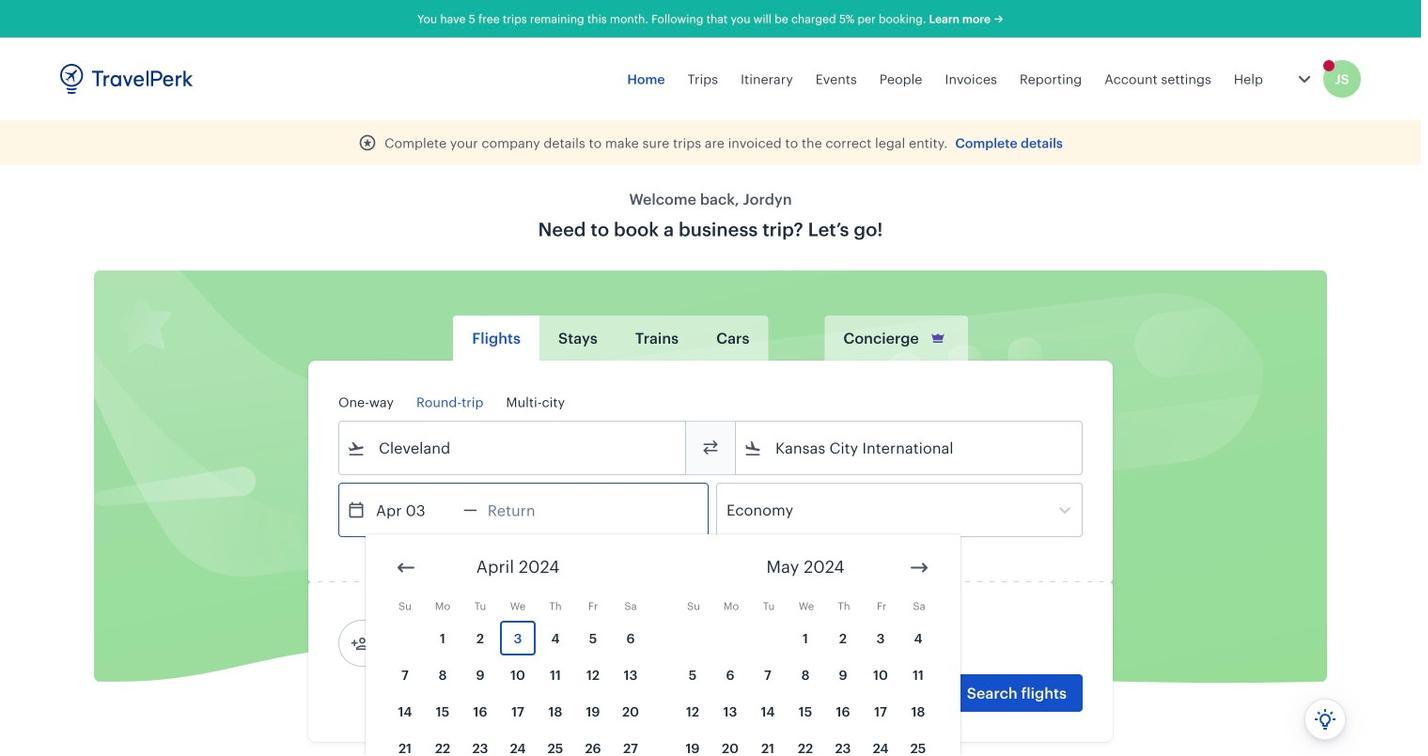 Task type: locate. For each thing, give the bounding box(es) containing it.
Return text field
[[477, 484, 575, 537]]

From search field
[[366, 433, 661, 463]]

calendar application
[[366, 535, 1421, 756]]



Task type: describe. For each thing, give the bounding box(es) containing it.
move forward to switch to the next month. image
[[908, 557, 931, 580]]

To search field
[[762, 433, 1058, 463]]

Depart text field
[[366, 484, 463, 537]]

move backward to switch to the previous month. image
[[395, 557, 417, 580]]

Add first traveler search field
[[369, 629, 565, 659]]



